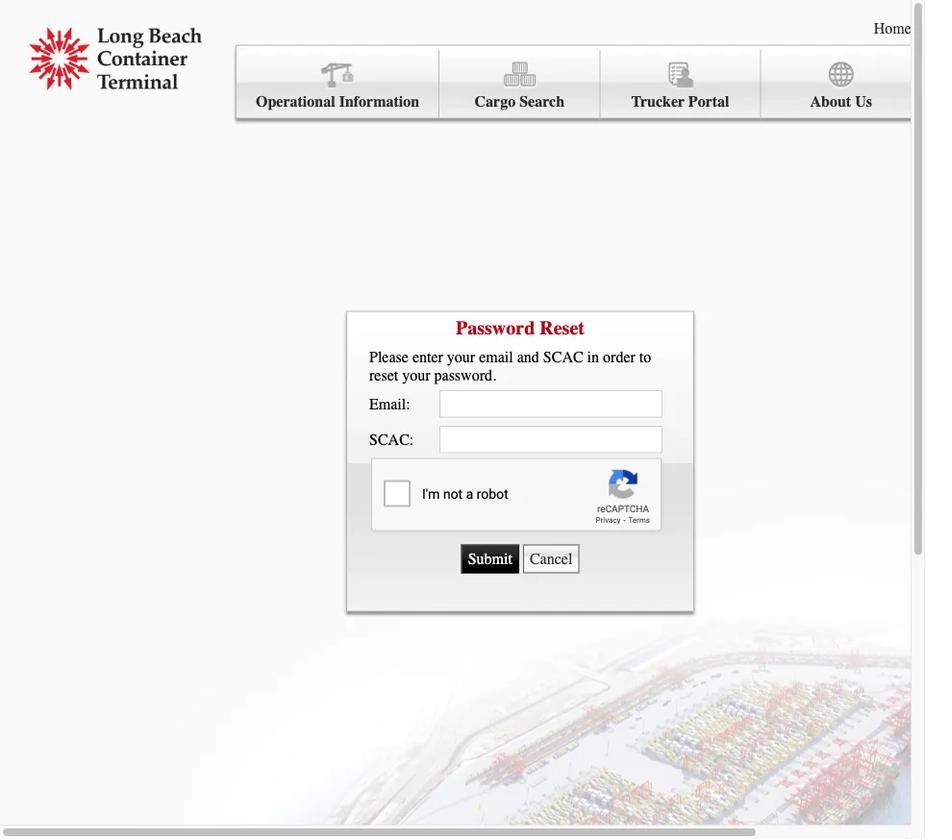 Task type: vqa. For each thing, say whether or not it's contained in the screenshot.
"SCAC" in please enter your email and scac in order to reset your password.
yes



Task type: describe. For each thing, give the bounding box(es) containing it.
password reset
[[456, 317, 585, 339]]

home link
[[874, 19, 911, 37]]

us
[[855, 93, 872, 111]]

scac :
[[369, 431, 414, 448]]

menu item inside menu bar
[[922, 50, 925, 119]]

1 horizontal spatial your
[[447, 349, 475, 366]]

cargo search
[[475, 93, 565, 111]]

about us link
[[761, 50, 922, 119]]

operational information
[[256, 93, 419, 111]]

reset
[[540, 317, 585, 339]]

email
[[369, 395, 406, 413]]

email
[[479, 349, 513, 366]]

menu bar containing operational information
[[236, 45, 925, 119]]

email :
[[369, 395, 410, 413]]

cargo
[[475, 93, 516, 111]]

reset
[[369, 366, 398, 384]]

information
[[339, 93, 419, 111]]

cancel
[[530, 550, 572, 568]]

Email text field
[[439, 390, 663, 418]]

: for email :
[[406, 395, 410, 413]]

enter
[[412, 349, 443, 366]]

password.
[[434, 366, 496, 384]]

search
[[519, 93, 565, 111]]

0 horizontal spatial your
[[402, 366, 430, 384]]

to
[[639, 349, 651, 366]]



Task type: locate. For each thing, give the bounding box(es) containing it.
scac down reset
[[543, 349, 583, 366]]

trucker portal link
[[600, 50, 761, 119]]

SCAC text field
[[439, 426, 663, 453]]

menu item
[[922, 50, 925, 119]]

1 vertical spatial :
[[409, 431, 414, 448]]

about
[[810, 93, 851, 111]]

:
[[406, 395, 410, 413], [409, 431, 414, 448]]

please
[[369, 349, 409, 366]]

scac
[[543, 349, 583, 366], [369, 431, 409, 448]]

order
[[603, 349, 635, 366]]

1 vertical spatial scac
[[369, 431, 409, 448]]

your
[[447, 349, 475, 366], [402, 366, 430, 384]]

: for scac :
[[409, 431, 414, 448]]

cargo search link
[[440, 50, 600, 119]]

0 vertical spatial scac
[[543, 349, 583, 366]]

about us
[[810, 93, 872, 111]]

cancel button
[[523, 545, 579, 574]]

: down email :
[[409, 431, 414, 448]]

trucker portal
[[631, 93, 729, 111]]

please enter your email and scac in order to reset your password.
[[369, 349, 651, 384]]

0 horizontal spatial scac
[[369, 431, 409, 448]]

operational
[[256, 93, 335, 111]]

menu bar
[[236, 45, 925, 119]]

scac inside please enter your email and scac in order to reset your password.
[[543, 349, 583, 366]]

1 horizontal spatial scac
[[543, 349, 583, 366]]

in
[[587, 349, 599, 366]]

portal
[[688, 93, 729, 111]]

None submit
[[461, 545, 519, 574]]

your right enter
[[447, 349, 475, 366]]

and
[[517, 349, 539, 366]]

your right reset at the top left
[[402, 366, 430, 384]]

home
[[874, 19, 911, 37]]

trucker
[[631, 93, 685, 111]]

scac down email :
[[369, 431, 409, 448]]

password
[[456, 317, 535, 339]]

0 vertical spatial :
[[406, 395, 410, 413]]

: up scac :
[[406, 395, 410, 413]]

operational information link
[[237, 50, 440, 119]]



